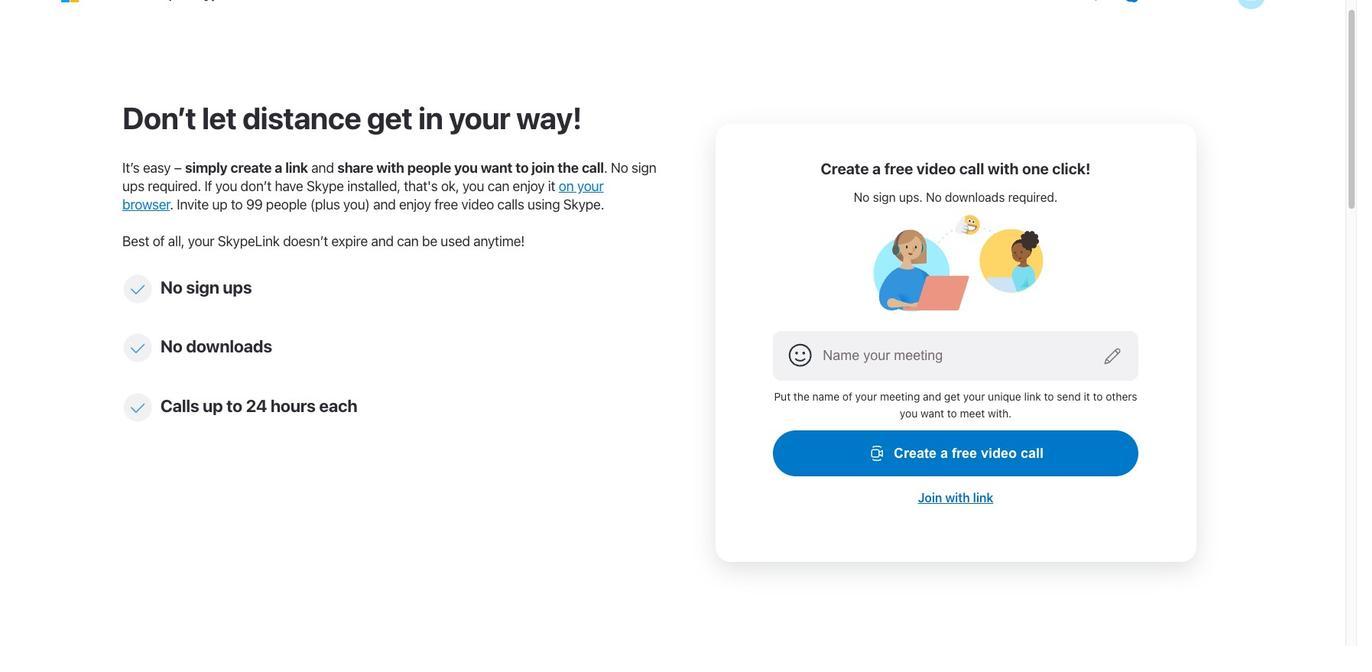 Task type: describe. For each thing, give the bounding box(es) containing it.
no for no sign ups
[[160, 277, 183, 297]]

unique
[[988, 390, 1021, 403]]

calls
[[497, 197, 524, 213]]

skype
[[307, 178, 344, 194]]

no sign ups. no downloads required.
[[854, 190, 1058, 204]]

your right all,
[[188, 233, 214, 249]]

no downloads
[[160, 336, 272, 356]]

(plus
[[310, 197, 340, 213]]

 link
[[1123, 0, 1138, 2]]

your right the in
[[449, 99, 510, 135]]

1 vertical spatial can
[[397, 233, 419, 249]]

join
[[532, 160, 555, 176]]

in
[[418, 99, 443, 135]]

share
[[337, 160, 373, 176]]

1 vertical spatial ups
[[223, 277, 252, 297]]

it inside . no sign ups required. if you don't have skype installed, that's ok, you can enjoy it
[[548, 178, 555, 194]]

enjoy inside . no sign ups required. if you don't have skype installed, that's ok, you can enjoy it
[[513, 178, 545, 194]]

skype.
[[563, 197, 604, 213]]

1 horizontal spatial downloads
[[945, 190, 1005, 204]]

99
[[246, 197, 263, 213]]

0 vertical spatial get
[[367, 99, 412, 135]]

simply
[[185, 160, 228, 176]]

with.
[[988, 407, 1012, 420]]

easy
[[143, 160, 171, 176]]

distance
[[242, 99, 361, 135]]

1 horizontal spatial with
[[945, 491, 970, 504]]

1 horizontal spatial required.
[[1008, 190, 1058, 204]]

browser
[[122, 197, 170, 213]]

0 vertical spatial want
[[481, 160, 513, 176]]

video for create a free video call
[[981, 446, 1017, 461]]

best
[[122, 233, 149, 249]]

0 vertical spatial people
[[407, 160, 451, 176]]

Open avatar picker button
[[786, 340, 816, 371]]

0 horizontal spatial link
[[285, 160, 308, 176]]

used
[[441, 233, 470, 249]]

create a free video call button
[[773, 430, 1138, 476]]

no inside . no sign ups required. if you don't have skype installed, that's ok, you can enjoy it
[[611, 160, 628, 176]]

ups inside . no sign ups required. if you don't have skype installed, that's ok, you can enjoy it
[[122, 178, 144, 194]]

ups.
[[899, 190, 923, 204]]

it's
[[122, 160, 140, 176]]

that's
[[404, 178, 438, 194]]

installed,
[[347, 178, 401, 194]]

create
[[231, 160, 272, 176]]

sign inside . no sign ups required. if you don't have skype installed, that's ok, you can enjoy it
[[632, 160, 657, 176]]

1 vertical spatial free
[[434, 197, 458, 213]]

your inside on your browser
[[577, 178, 604, 194]]

others
[[1106, 390, 1138, 403]]

get inside put the name of your meeting and get your unique link to send it to others you want to meet with.
[[944, 390, 961, 403]]

no for no downloads
[[160, 336, 183, 356]]

call for create a free video call
[[1021, 446, 1044, 461]]

create for create a free video call with one click!
[[821, 160, 869, 177]]

link inside put the name of your meeting and get your unique link to send it to others you want to meet with.
[[1024, 390, 1041, 403]]

hours
[[271, 395, 316, 416]]

create a free video call
[[894, 446, 1044, 461]]

and inside put the name of your meeting and get your unique link to send it to others you want to meet with.
[[923, 390, 941, 403]]

and for enjoy
[[373, 197, 396, 213]]

0 horizontal spatial with
[[376, 160, 404, 176]]

no sign ups
[[160, 277, 252, 297]]

you)
[[343, 197, 370, 213]]

0 vertical spatial of
[[153, 233, 165, 249]]

a for create a free video call with one click!
[[873, 160, 881, 177]]

name
[[813, 390, 840, 403]]

don't
[[122, 99, 196, 135]]

join
[[918, 491, 942, 504]]

your left meeting
[[855, 390, 877, 403]]

1 vertical spatial enjoy
[[399, 197, 431, 213]]

all,
[[168, 233, 185, 249]]

0 horizontal spatial a
[[275, 160, 282, 176]]

. invite
[[170, 197, 209, 213]]

Name your meeting text field
[[773, 331, 1138, 381]]

create a free video call with one click!
[[821, 160, 1091, 177]]



Task type: vqa. For each thing, say whether or not it's contained in the screenshot.
Showing
no



Task type: locate. For each thing, give the bounding box(es) containing it.
and down installed,
[[373, 197, 396, 213]]

you
[[454, 160, 478, 176], [215, 178, 237, 194], [463, 178, 484, 194], [900, 407, 918, 420]]

and right expire
[[371, 233, 394, 249]]

2 horizontal spatial call
[[1021, 446, 1044, 461]]

call up the no sign ups. no downloads required.
[[959, 160, 984, 177]]

you inside put the name of your meeting and get your unique link to send it to others you want to meet with.
[[900, 407, 918, 420]]

0 vertical spatial free
[[884, 160, 913, 177]]

2 vertical spatial free
[[952, 446, 977, 461]]

.
[[604, 160, 608, 176]]

2 horizontal spatial free
[[952, 446, 977, 461]]

up for . invite
[[212, 197, 228, 213]]

2 horizontal spatial with
[[988, 160, 1019, 177]]

0 vertical spatial enjoy
[[513, 178, 545, 194]]

. no sign ups required. if you don't have skype installed, that's ok, you can enjoy it
[[122, 160, 657, 194]]

and for can
[[371, 233, 394, 249]]

1 vertical spatial people
[[266, 197, 307, 213]]

1 vertical spatial video
[[461, 197, 494, 213]]

call inside heading
[[959, 160, 984, 177]]

downloads
[[945, 190, 1005, 204], [186, 336, 272, 356]]

to left join
[[516, 160, 529, 176]]

can left be
[[397, 233, 419, 249]]

edit text image
[[1103, 347, 1122, 366]]

call down unique
[[1021, 446, 1044, 461]]

video
[[917, 160, 956, 177], [461, 197, 494, 213], [981, 446, 1017, 461]]

a
[[275, 160, 282, 176], [873, 160, 881, 177], [941, 446, 948, 461]]

doesn't
[[283, 233, 328, 249]]

get
[[367, 99, 412, 135], [944, 390, 961, 403]]

the
[[558, 160, 579, 176], [794, 390, 810, 403]]

1 horizontal spatial video
[[917, 160, 956, 177]]

0 vertical spatial sign
[[632, 160, 657, 176]]

calls up to 24 hours each
[[160, 395, 357, 416]]

downloads down create a free video call with one click! heading
[[945, 190, 1005, 204]]

1 horizontal spatial get
[[944, 390, 961, 403]]

meet now image
[[868, 215, 1044, 312]]

with left one
[[988, 160, 1019, 177]]

0 horizontal spatial of
[[153, 233, 165, 249]]

free for create a free video call with one click!
[[884, 160, 913, 177]]

anytime!
[[473, 233, 525, 249]]

the right the put
[[794, 390, 810, 403]]

no for no sign ups. no downloads required.
[[854, 190, 870, 204]]

no
[[611, 160, 628, 176], [854, 190, 870, 204], [926, 190, 942, 204], [160, 277, 183, 297], [160, 336, 183, 356]]

send
[[1057, 390, 1081, 403]]

0 horizontal spatial create
[[821, 160, 869, 177]]

and for share
[[311, 160, 334, 176]]

want left the meet
[[921, 407, 944, 420]]

enjoy down that's
[[399, 197, 431, 213]]

0 vertical spatial ups
[[122, 178, 144, 194]]

with
[[376, 160, 404, 176], [988, 160, 1019, 177], [945, 491, 970, 504]]

people up that's
[[407, 160, 451, 176]]

2 horizontal spatial sign
[[873, 190, 896, 204]]

0 horizontal spatial it
[[548, 178, 555, 194]]

microsoft image
[[61, 0, 144, 2]]

meeting
[[880, 390, 920, 403]]

0 horizontal spatial enjoy
[[399, 197, 431, 213]]

1 horizontal spatial create
[[894, 446, 937, 461]]

link right unique
[[1024, 390, 1041, 403]]

0 horizontal spatial ups
[[122, 178, 144, 194]]

navigation
[[1017, 0, 1266, 26]]

free up ups.
[[884, 160, 913, 177]]

meet
[[960, 407, 985, 420]]

24
[[246, 395, 267, 416]]

link down create a free video call
[[973, 491, 994, 504]]

put
[[774, 390, 791, 403]]

don't
[[241, 178, 272, 194]]

up
[[212, 197, 228, 213], [203, 395, 223, 416]]

0 vertical spatial can
[[488, 178, 509, 194]]

1 vertical spatial it
[[1084, 390, 1090, 403]]

let
[[202, 99, 237, 135]]

of right name
[[843, 390, 853, 403]]

the inside put the name of your meeting and get your unique link to send it to others you want to meet with.
[[794, 390, 810, 403]]

sign for no sign ups. no downloads required.
[[873, 190, 896, 204]]

0 horizontal spatial call
[[582, 160, 604, 176]]

no up calls
[[160, 336, 183, 356]]

your up skype.
[[577, 178, 604, 194]]

can inside . no sign ups required. if you don't have skype installed, that's ok, you can enjoy it
[[488, 178, 509, 194]]

on
[[559, 178, 574, 194]]

1 horizontal spatial ups
[[223, 277, 252, 297]]

and
[[311, 160, 334, 176], [373, 197, 396, 213], [371, 233, 394, 249], [923, 390, 941, 403]]

required. down –
[[148, 178, 201, 194]]

required.
[[148, 178, 201, 194], [1008, 190, 1058, 204]]

no right .
[[611, 160, 628, 176]]

sign right .
[[632, 160, 657, 176]]

using
[[528, 197, 560, 213]]

to left others
[[1093, 390, 1103, 403]]

1 vertical spatial create
[[894, 446, 937, 461]]

1 vertical spatial of
[[843, 390, 853, 403]]

call for create a free video call with one click!
[[959, 160, 984, 177]]

required. inside . no sign ups required. if you don't have skype installed, that's ok, you can enjoy it
[[148, 178, 201, 194]]

sign
[[632, 160, 657, 176], [873, 190, 896, 204], [186, 277, 219, 297]]

–
[[174, 160, 182, 176]]

create a free video call with one click! heading
[[821, 159, 1091, 179]]

0 horizontal spatial the
[[558, 160, 579, 176]]

create for create a free video call
[[894, 446, 937, 461]]

0 vertical spatial video
[[917, 160, 956, 177]]

with up installed,
[[376, 160, 404, 176]]

video left calls
[[461, 197, 494, 213]]

free down ok,
[[434, 197, 458, 213]]

on your browser link
[[122, 178, 604, 213]]

create inside heading
[[821, 160, 869, 177]]

video inside heading
[[917, 160, 956, 177]]

0 horizontal spatial required.
[[148, 178, 201, 194]]

1 horizontal spatial it
[[1084, 390, 1090, 403]]

it's easy – simply create a link and share with people you want to join the call
[[122, 160, 604, 176]]

calls
[[160, 395, 199, 416]]

you down meeting
[[900, 407, 918, 420]]

get left the in
[[367, 99, 412, 135]]

on your browser
[[122, 178, 604, 213]]

if
[[204, 178, 212, 194]]

2 horizontal spatial video
[[981, 446, 1017, 461]]

1 horizontal spatial link
[[973, 491, 994, 504]]

join with link link
[[918, 491, 994, 504]]

of inside put the name of your meeting and get your unique link to send it to others you want to meet with.
[[843, 390, 853, 403]]

your
[[449, 99, 510, 135], [577, 178, 604, 194], [188, 233, 214, 249], [855, 390, 877, 403], [963, 390, 985, 403]]

you up ok,
[[454, 160, 478, 176]]

want up calls
[[481, 160, 513, 176]]

free
[[884, 160, 913, 177], [434, 197, 458, 213], [952, 446, 977, 461]]

1 horizontal spatial of
[[843, 390, 853, 403]]

no right ups.
[[926, 190, 942, 204]]

to left the meet
[[947, 407, 957, 420]]

with right join
[[945, 491, 970, 504]]

0 horizontal spatial free
[[434, 197, 458, 213]]

create inside button
[[894, 446, 937, 461]]

way!
[[516, 99, 582, 135]]

up right calls
[[203, 395, 223, 416]]

no down all,
[[160, 277, 183, 297]]

to
[[516, 160, 529, 176], [231, 197, 243, 213], [1044, 390, 1054, 403], [1093, 390, 1103, 403], [226, 395, 242, 416], [947, 407, 957, 420]]

2 horizontal spatial a
[[941, 446, 948, 461]]

it
[[548, 178, 555, 194], [1084, 390, 1090, 403]]

0 horizontal spatial people
[[266, 197, 307, 213]]

video down with.
[[981, 446, 1017, 461]]

expire
[[331, 233, 368, 249]]

1 horizontal spatial enjoy
[[513, 178, 545, 194]]

a inside heading
[[873, 160, 881, 177]]

people
[[407, 160, 451, 176], [266, 197, 307, 213]]

menu bar
[[1017, 0, 1266, 26]]

1 vertical spatial the
[[794, 390, 810, 403]]

0 horizontal spatial downloads
[[186, 336, 272, 356]]

0 horizontal spatial can
[[397, 233, 419, 249]]

best of all, your skypelink doesn't expire and can be used anytime!
[[122, 233, 525, 249]]

put the name of your meeting and get your unique link to send it to others you want to meet with.
[[774, 390, 1138, 420]]

can
[[488, 178, 509, 194], [397, 233, 419, 249]]

call up skype.
[[582, 160, 604, 176]]

video up the no sign ups. no downloads required.
[[917, 160, 956, 177]]

up for calls
[[203, 395, 223, 416]]

1 vertical spatial up
[[203, 395, 223, 416]]

don't let distance get in your way!
[[122, 99, 582, 135]]

be
[[422, 233, 437, 249]]

sign up no downloads
[[186, 277, 219, 297]]

0 vertical spatial it
[[548, 178, 555, 194]]

each
[[319, 395, 357, 416]]

open avatar picker image
[[789, 343, 813, 368]]

the up on at the top left of the page
[[558, 160, 579, 176]]

0 vertical spatial link
[[285, 160, 308, 176]]

1 horizontal spatial free
[[884, 160, 913, 177]]

and right meeting
[[923, 390, 941, 403]]

and up skype
[[311, 160, 334, 176]]

to left 99
[[231, 197, 243, 213]]

have
[[275, 178, 303, 194]]

video inside button
[[981, 446, 1017, 461]]

people down have
[[266, 197, 307, 213]]

get up the meet
[[944, 390, 961, 403]]

free inside button
[[952, 446, 977, 461]]

downloads down no sign ups
[[186, 336, 272, 356]]

click!
[[1052, 160, 1091, 177]]

to left 'send'
[[1044, 390, 1054, 403]]

you right if
[[215, 178, 237, 194]]

1 horizontal spatial can
[[488, 178, 509, 194]]

1 horizontal spatial people
[[407, 160, 451, 176]]

2 vertical spatial video
[[981, 446, 1017, 461]]

it right 'send'
[[1084, 390, 1090, 403]]

a inside button
[[941, 446, 948, 461]]

0 vertical spatial downloads
[[945, 190, 1005, 204]]

ok,
[[441, 178, 459, 194]]

it inside put the name of your meeting and get your unique link to send it to others you want to meet with.
[[1084, 390, 1090, 403]]

0 vertical spatial the
[[558, 160, 579, 176]]

0 horizontal spatial video
[[461, 197, 494, 213]]

1 horizontal spatial call
[[959, 160, 984, 177]]

1 vertical spatial downloads
[[186, 336, 272, 356]]

1 horizontal spatial sign
[[632, 160, 657, 176]]

1 vertical spatial get
[[944, 390, 961, 403]]

of left all,
[[153, 233, 165, 249]]

free down the meet
[[952, 446, 977, 461]]

you right ok,
[[463, 178, 484, 194]]

0 vertical spatial up
[[212, 197, 228, 213]]

of
[[153, 233, 165, 249], [843, 390, 853, 403]]

enjoy
[[513, 178, 545, 194], [399, 197, 431, 213]]

your up the meet
[[963, 390, 985, 403]]

1 vertical spatial want
[[921, 407, 944, 420]]

can up calls
[[488, 178, 509, 194]]

a for create a free video call
[[941, 446, 948, 461]]

it left on at the top left of the page
[[548, 178, 555, 194]]

link up have
[[285, 160, 308, 176]]

one
[[1022, 160, 1049, 177]]

join with link
[[918, 491, 994, 504]]

enjoy down join
[[513, 178, 545, 194]]

link
[[285, 160, 308, 176], [1024, 390, 1041, 403], [973, 491, 994, 504]]

1 horizontal spatial a
[[873, 160, 881, 177]]

0 horizontal spatial get
[[367, 99, 412, 135]]

sign left ups.
[[873, 190, 896, 204]]

ups down skypelink
[[223, 277, 252, 297]]

call inside button
[[1021, 446, 1044, 461]]

no left ups.
[[854, 190, 870, 204]]

1 vertical spatial link
[[1024, 390, 1041, 403]]

sign for no sign ups
[[186, 277, 219, 297]]

skypelink
[[218, 233, 280, 249]]

with inside heading
[[988, 160, 1019, 177]]

free for create a free video call
[[952, 446, 977, 461]]

0 horizontal spatial want
[[481, 160, 513, 176]]

ups down it's
[[122, 178, 144, 194]]

1 horizontal spatial want
[[921, 407, 944, 420]]

2 vertical spatial link
[[973, 491, 994, 504]]

2 horizontal spatial link
[[1024, 390, 1041, 403]]

video for create a free video call with one click!
[[917, 160, 956, 177]]

want inside put the name of your meeting and get your unique link to send it to others you want to meet with.
[[921, 407, 944, 420]]

to left 24
[[226, 395, 242, 416]]

call
[[582, 160, 604, 176], [959, 160, 984, 177], [1021, 446, 1044, 461]]

1 vertical spatial sign
[[873, 190, 896, 204]]

up right . invite
[[212, 197, 228, 213]]

1 horizontal spatial the
[[794, 390, 810, 403]]

required. down one
[[1008, 190, 1058, 204]]

. invite up to 99 people (plus you) and enjoy free video calls using skype.
[[170, 197, 604, 213]]

free inside heading
[[884, 160, 913, 177]]

ups
[[122, 178, 144, 194], [223, 277, 252, 297]]

create
[[821, 160, 869, 177], [894, 446, 937, 461]]

2 vertical spatial sign
[[186, 277, 219, 297]]

want
[[481, 160, 513, 176], [921, 407, 944, 420]]

0 horizontal spatial sign
[[186, 277, 219, 297]]

0 vertical spatial create
[[821, 160, 869, 177]]



